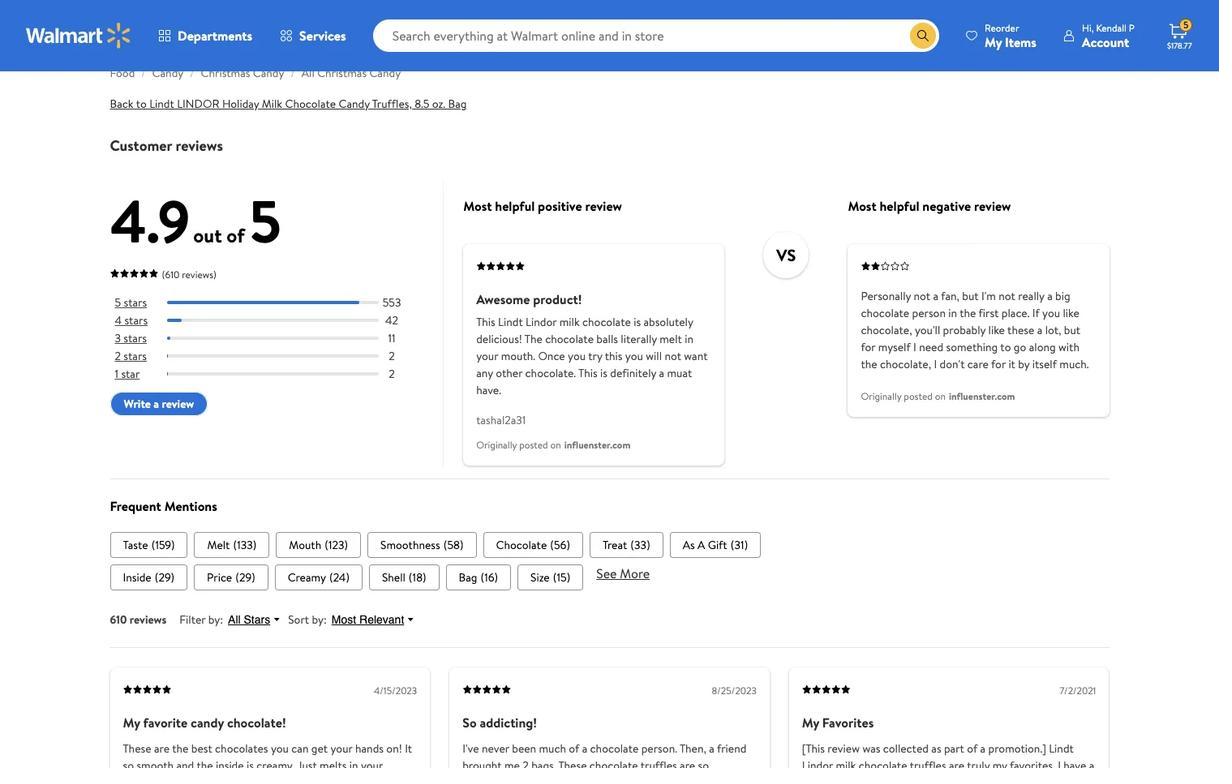 Task type: vqa. For each thing, say whether or not it's contained in the screenshot.
something
yes



Task type: describe. For each thing, give the bounding box(es) containing it.
holiday
[[222, 96, 259, 112]]

0 vertical spatial chocolate,
[[861, 322, 912, 338]]

positive
[[538, 197, 582, 215]]

star
[[121, 366, 140, 382]]

see more button
[[596, 564, 650, 582]]

christmas candy link
[[201, 65, 284, 81]]

candy up "milk" at the top left of page
[[253, 65, 284, 81]]

1 horizontal spatial i
[[934, 356, 937, 373]]

treat (33)
[[603, 537, 650, 553]]

a right much
[[582, 740, 588, 757]]

more
[[620, 564, 650, 582]]

lindt inside [this review was collected as part of a promotion.] lindt lindor milk chocolate truffles are truly my favorites. i have
[[1049, 740, 1074, 757]]

stars for 4 stars
[[124, 312, 148, 329]]

1 vertical spatial for
[[991, 356, 1006, 373]]

on!
[[386, 740, 402, 757]]

0 horizontal spatial influenster.com
[[564, 438, 631, 452]]

inside (29)
[[123, 569, 174, 586]]

as
[[931, 740, 941, 757]]

have
[[1064, 757, 1086, 768]]

inside
[[123, 569, 151, 586]]

gift
[[708, 537, 727, 553]]

in inside "these are the best chocolates you can get your hands on! it so smooth and the inside is creamy. just melts in you"
[[349, 757, 358, 768]]

0 vertical spatial originally posted on influenster.com
[[861, 390, 1015, 403]]

and
[[176, 757, 194, 768]]

(16)
[[481, 569, 498, 586]]

helpful for negative
[[880, 197, 920, 215]]

favorites
[[822, 714, 874, 732]]

list item containing mouth
[[276, 532, 361, 558]]

0 vertical spatial but
[[962, 288, 979, 304]]

your inside awesome product! this lindt lindor milk chocolate is absolutely delicious! the chocolate balls literally melt in your mouth. once you try this you will not want any other chocolate. this is definitely a muat have.
[[476, 348, 498, 364]]

0 horizontal spatial to
[[136, 96, 147, 112]]

all stars button
[[223, 612, 288, 627]]

chocolate inside "personally not a fan, but i'm not really a big chocolate person in the first place. if you like chocolate, you'll probably like these a lot, but for myself i need something to go along with the chocolate, i don't care for it by itself much."
[[861, 305, 909, 321]]

progress bar for 3 stars
[[167, 337, 379, 340]]

you'll
[[915, 322, 940, 338]]

0 vertical spatial lindt
[[149, 96, 174, 112]]

a left fan,
[[933, 288, 939, 304]]

(29) for inside (29)
[[155, 569, 174, 586]]

list item containing size
[[518, 564, 583, 590]]

melts
[[320, 757, 347, 768]]

treat
[[603, 537, 627, 553]]

610 reviews
[[110, 611, 167, 628]]

1 horizontal spatial influenster.com
[[949, 390, 1015, 403]]

chocolate (56)
[[496, 537, 570, 553]]

write
[[124, 396, 151, 412]]

1 horizontal spatial on
[[935, 390, 946, 403]]

don't
[[940, 356, 965, 373]]

want
[[684, 348, 708, 364]]

(56)
[[550, 537, 570, 553]]

departments
[[178, 27, 252, 45]]

you left try
[[568, 348, 586, 364]]

relevant
[[359, 613, 404, 626]]

lot,
[[1045, 322, 1061, 338]]

go
[[1014, 339, 1026, 356]]

size
[[531, 569, 550, 586]]

of inside i've never been much of a chocolate person. then, a friend brought me 2 bags. these chocolate truffles are s
[[569, 740, 579, 757]]

all inside 'dropdown button'
[[228, 613, 241, 626]]

0 horizontal spatial originally posted on influenster.com
[[476, 438, 631, 452]]

review right negative
[[974, 197, 1011, 215]]

tashal2a31
[[476, 412, 526, 429]]

these inside i've never been much of a chocolate person. then, a friend brought me 2 bags. these chocolate truffles are s
[[558, 757, 587, 768]]

any
[[476, 365, 493, 381]]

(610 reviews)
[[162, 268, 217, 281]]

progress bar for 2 stars
[[167, 355, 379, 358]]

the
[[525, 331, 543, 347]]

a right then,
[[709, 740, 715, 757]]

brought
[[463, 757, 502, 768]]

most for most helpful negative review
[[848, 197, 877, 215]]

itself
[[1032, 356, 1057, 373]]

p
[[1129, 21, 1135, 34]]

5 for 5 $178.77
[[1184, 18, 1189, 32]]

0 horizontal spatial for
[[861, 339, 876, 356]]

hi, kendall p account
[[1082, 21, 1135, 51]]

0 vertical spatial this
[[476, 314, 495, 330]]

truly
[[967, 757, 990, 768]]

if
[[1032, 305, 1040, 321]]

1 horizontal spatial this
[[578, 365, 598, 381]]

are inside i've never been much of a chocolate person. then, a friend brought me 2 bags. these chocolate truffles are s
[[680, 757, 695, 768]]

kendall
[[1096, 21, 1127, 34]]

place.
[[1002, 305, 1030, 321]]

(29) for price (29)
[[235, 569, 255, 586]]

melt
[[207, 537, 230, 553]]

a left big
[[1047, 288, 1053, 304]]

see
[[596, 564, 617, 582]]

really
[[1018, 288, 1045, 304]]

the down best
[[197, 757, 213, 768]]

2 inside i've never been much of a chocolate person. then, a friend brought me 2 bags. these chocolate truffles are s
[[523, 757, 529, 768]]

product!
[[533, 291, 582, 308]]

something
[[946, 339, 998, 356]]

see more
[[596, 564, 650, 582]]

1 horizontal spatial not
[[914, 288, 931, 304]]

(18)
[[409, 569, 426, 586]]

see more list
[[110, 564, 1109, 590]]

favorite
[[143, 714, 188, 732]]

by
[[1018, 356, 1030, 373]]

milk inside [this review was collected as part of a promotion.] lindt lindor milk chocolate truffles are truly my favorites. i have
[[836, 757, 856, 768]]

(33)
[[631, 537, 650, 553]]

most for most relevant
[[332, 613, 356, 626]]

much.
[[1060, 356, 1089, 373]]

smoothness (58)
[[381, 537, 464, 553]]

absolutely
[[644, 314, 693, 330]]

progress bar for 5 stars
[[167, 301, 379, 304]]

list item containing shell
[[369, 564, 439, 590]]

is inside "these are the best chocolates you can get your hands on! it so smooth and the inside is creamy. just melts in you"
[[247, 757, 254, 768]]

mouth
[[289, 537, 321, 553]]

i've never been much of a chocolate person. then, a friend brought me 2 bags. these chocolate truffles are s
[[463, 740, 747, 768]]

my favorite candy chocolate!
[[123, 714, 286, 732]]

try
[[588, 348, 602, 364]]

(610
[[162, 268, 180, 281]]

1 horizontal spatial originally
[[861, 390, 902, 403]]

2 / from the left
[[190, 65, 194, 81]]

2 christmas from the left
[[317, 65, 367, 81]]

was
[[863, 740, 880, 757]]

a inside [this review was collected as part of a promotion.] lindt lindor milk chocolate truffles are truly my favorites. i have
[[980, 740, 986, 757]]

lindor inside awesome product! this lindt lindor milk chocolate is absolutely delicious! the chocolate balls literally melt in your mouth. once you try this you will not want any other chocolate. this is definitely a muat have.
[[526, 314, 557, 330]]

candy
[[191, 714, 224, 732]]

a inside awesome product! this lindt lindor milk chocolate is absolutely delicious! the chocolate balls literally melt in your mouth. once you try this you will not want any other chocolate. this is definitely a muat have.
[[659, 365, 664, 381]]

chocolate left person.
[[590, 740, 639, 757]]

shell (18)
[[382, 569, 426, 586]]

addicting!
[[480, 714, 537, 732]]

2 horizontal spatial is
[[634, 314, 641, 330]]

you inside "personally not a fan, but i'm not really a big chocolate person in the first place. if you like chocolate, you'll probably like these a lot, but for myself i need something to go along with the chocolate, i don't care for it by itself much."
[[1042, 305, 1060, 321]]

reorder my items
[[985, 21, 1037, 51]]

lindor inside [this review was collected as part of a promotion.] lindt lindor milk chocolate truffles are truly my favorites. i have
[[802, 757, 833, 768]]

first
[[979, 305, 999, 321]]

price
[[207, 569, 232, 586]]

these inside "these are the best chocolates you can get your hands on! it so smooth and the inside is creamy. just melts in you"
[[123, 740, 151, 757]]

best
[[191, 740, 212, 757]]

progress bar for 1 star
[[167, 373, 379, 376]]

so addicting!
[[463, 714, 537, 732]]

just
[[297, 757, 317, 768]]

are inside "these are the best chocolates you can get your hands on! it so smooth and the inside is creamy. just melts in you"
[[154, 740, 170, 757]]

candy down all christmas candy link
[[339, 96, 370, 112]]

list item containing creamy
[[275, 564, 363, 590]]

search icon image
[[917, 29, 930, 42]]

bag inside see more list
[[459, 569, 477, 586]]

1 horizontal spatial like
[[1063, 305, 1080, 321]]

7/2/2021
[[1060, 684, 1096, 697]]

i've
[[463, 740, 479, 757]]

0 vertical spatial posted
[[904, 390, 933, 403]]

1 star
[[115, 366, 140, 382]]

frequent mentions
[[110, 497, 217, 515]]

to inside "personally not a fan, but i'm not really a big chocolate person in the first place. if you like chocolate, you'll probably like these a lot, but for myself i need something to go along with the chocolate, i don't care for it by itself much."
[[1000, 339, 1011, 356]]

much
[[539, 740, 566, 757]]

candy up lindor
[[152, 65, 184, 81]]

smooth
[[137, 757, 174, 768]]

have.
[[476, 382, 501, 399]]

i'm
[[982, 288, 996, 304]]

list containing taste
[[110, 532, 1109, 558]]

3 / from the left
[[291, 65, 295, 81]]

your inside "these are the best chocolates you can get your hands on! it so smooth and the inside is creamy. just melts in you"
[[331, 740, 353, 757]]

lindt inside awesome product! this lindt lindor milk chocolate is absolutely delicious! the chocolate balls literally melt in your mouth. once you try this you will not want any other chocolate. this is definitely a muat have.
[[498, 314, 523, 330]]

chocolate inside [this review was collected as part of a promotion.] lindt lindor milk chocolate truffles are truly my favorites. i have
[[859, 757, 907, 768]]

back to lindt lindor holiday milk chocolate candy truffles, 8.5 oz. bag link
[[110, 96, 467, 112]]

2 horizontal spatial not
[[999, 288, 1016, 304]]

5 stars
[[115, 294, 147, 311]]



Task type: locate. For each thing, give the bounding box(es) containing it.
but left i'm
[[962, 288, 979, 304]]

not
[[914, 288, 931, 304], [999, 288, 1016, 304], [665, 348, 681, 364]]

0 horizontal spatial posted
[[519, 438, 548, 452]]

vs
[[777, 244, 796, 266]]

been
[[512, 740, 536, 757]]

a up the "truly"
[[980, 740, 986, 757]]

2 by: from the left
[[312, 611, 327, 628]]

0 vertical spatial 5
[[1184, 18, 1189, 32]]

0 horizontal spatial 5
[[115, 294, 121, 311]]

chocolate down personally
[[861, 305, 909, 321]]

list item containing treat
[[590, 532, 663, 558]]

0 vertical spatial lindor
[[526, 314, 557, 330]]

on down don't
[[935, 390, 946, 403]]

610
[[110, 611, 127, 628]]

1 horizontal spatial for
[[991, 356, 1006, 373]]

milk down favorites
[[836, 757, 856, 768]]

1 horizontal spatial originally posted on influenster.com
[[861, 390, 1015, 403]]

truffles inside i've never been much of a chocolate person. then, a friend brought me 2 bags. these chocolate truffles are s
[[641, 757, 677, 768]]

bag left (16)
[[459, 569, 477, 586]]

2 horizontal spatial lindt
[[1049, 740, 1074, 757]]

1 / from the left
[[141, 65, 146, 81]]

2 horizontal spatial of
[[967, 740, 978, 757]]

mentions
[[164, 497, 217, 515]]

chocolate down was
[[859, 757, 907, 768]]

milk
[[560, 314, 580, 330], [836, 757, 856, 768]]

taste (159)
[[123, 537, 175, 553]]

0 vertical spatial for
[[861, 339, 876, 356]]

list item containing bag
[[446, 564, 511, 590]]

can
[[291, 740, 309, 757]]

list item containing chocolate
[[483, 532, 583, 558]]

influenster.com
[[949, 390, 1015, 403], [564, 438, 631, 452]]

candy up truffles,
[[369, 65, 401, 81]]

5 up 4
[[115, 294, 121, 311]]

chocolate up size
[[496, 537, 547, 553]]

review right write
[[162, 396, 194, 412]]

christmas up holiday
[[201, 65, 250, 81]]

truffles inside [this review was collected as part of a promotion.] lindt lindor milk chocolate truffles are truly my favorites. i have
[[910, 757, 946, 768]]

list
[[110, 532, 1109, 558]]

reviews right "610"
[[130, 611, 167, 628]]

is down chocolates
[[247, 757, 254, 768]]

0 horizontal spatial of
[[227, 221, 245, 249]]

1 vertical spatial originally
[[476, 438, 517, 452]]

bag
[[448, 96, 467, 112], [459, 569, 477, 586]]

1 horizontal spatial but
[[1064, 322, 1081, 338]]

1 vertical spatial all
[[228, 613, 241, 626]]

1 vertical spatial bag
[[459, 569, 477, 586]]

5 inside 5 $178.77
[[1184, 18, 1189, 32]]

/ up back to lindt lindor holiday milk chocolate candy truffles, 8.5 oz. bag link
[[291, 65, 295, 81]]

account
[[1082, 33, 1129, 51]]

0 horizontal spatial truffles
[[641, 757, 677, 768]]

you up definitely
[[625, 348, 643, 364]]

christmas down services on the top left
[[317, 65, 367, 81]]

2 (29) from the left
[[235, 569, 255, 586]]

influenster.com down definitely
[[564, 438, 631, 452]]

1 (29) from the left
[[155, 569, 174, 586]]

2 horizontal spatial /
[[291, 65, 295, 81]]

0 horizontal spatial in
[[349, 757, 358, 768]]

not down melt
[[665, 348, 681, 364]]

2 vertical spatial in
[[349, 757, 358, 768]]

posted
[[904, 390, 933, 403], [519, 438, 548, 452]]

these
[[123, 740, 151, 757], [558, 757, 587, 768]]

walmart image
[[26, 23, 131, 49]]

chocolate up balls
[[582, 314, 631, 330]]

stars right 3
[[124, 330, 147, 347]]

are down then,
[[680, 757, 695, 768]]

list item containing price
[[194, 564, 268, 590]]

lindt up have at right
[[1049, 740, 1074, 757]]

by: for filter by:
[[208, 611, 223, 628]]

you up creamy. on the left
[[271, 740, 289, 757]]

write a review
[[124, 396, 194, 412]]

chocolate right bags.
[[590, 757, 638, 768]]

a left 'lot,'
[[1037, 322, 1043, 338]]

services button
[[266, 16, 360, 55]]

of right much
[[569, 740, 579, 757]]

$178.77
[[1167, 40, 1192, 51]]

mouth.
[[501, 348, 535, 364]]

2 vertical spatial lindt
[[1049, 740, 1074, 757]]

8.5
[[415, 96, 430, 112]]

milk inside awesome product! this lindt lindor milk chocolate is absolutely delicious! the chocolate balls literally melt in your mouth. once you try this you will not want any other chocolate. this is definitely a muat have.
[[560, 314, 580, 330]]

to left go
[[1000, 339, 1011, 356]]

1 horizontal spatial in
[[685, 331, 694, 347]]

is down try
[[600, 365, 608, 381]]

i inside [this review was collected as part of a promotion.] lindt lindor milk chocolate truffles are truly my favorites. i have
[[1058, 757, 1061, 768]]

(29)
[[155, 569, 174, 586], [235, 569, 255, 586]]

/ right food
[[141, 65, 146, 81]]

2 truffles from the left
[[910, 757, 946, 768]]

stars up 4 stars
[[124, 294, 147, 311]]

(29) right inside
[[155, 569, 174, 586]]

0 vertical spatial in
[[949, 305, 957, 321]]

reviews)
[[182, 268, 217, 281]]

1 christmas from the left
[[201, 65, 250, 81]]

most relevant
[[332, 613, 404, 626]]

0 vertical spatial milk
[[560, 314, 580, 330]]

/ right candy link
[[190, 65, 194, 81]]

my left the items
[[985, 33, 1002, 51]]

of inside [this review was collected as part of a promotion.] lindt lindor milk chocolate truffles are truly my favorites. i have
[[967, 740, 978, 757]]

(133)
[[233, 537, 257, 553]]

0 vertical spatial influenster.com
[[949, 390, 1015, 403]]

2 horizontal spatial my
[[985, 33, 1002, 51]]

is
[[634, 314, 641, 330], [600, 365, 608, 381], [247, 757, 254, 768]]

/
[[141, 65, 146, 81], [190, 65, 194, 81], [291, 65, 295, 81]]

influenster.com down care
[[949, 390, 1015, 403]]

(31)
[[731, 537, 748, 553]]

1 horizontal spatial these
[[558, 757, 587, 768]]

1 vertical spatial these
[[558, 757, 587, 768]]

not inside awesome product! this lindt lindor milk chocolate is absolutely delicious! the chocolate balls literally melt in your mouth. once you try this you will not want any other chocolate. this is definitely a muat have.
[[665, 348, 681, 364]]

milk down the product!
[[560, 314, 580, 330]]

most for most helpful positive review
[[463, 197, 492, 215]]

my up [this
[[802, 714, 819, 732]]

review right positive
[[585, 197, 622, 215]]

posted down tashal2a31
[[519, 438, 548, 452]]

1 vertical spatial lindt
[[498, 314, 523, 330]]

melt
[[660, 331, 682, 347]]

0 vertical spatial chocolate
[[285, 96, 336, 112]]

1 horizontal spatial milk
[[836, 757, 856, 768]]

like down big
[[1063, 305, 1080, 321]]

0 horizontal spatial these
[[123, 740, 151, 757]]

friend
[[717, 740, 747, 757]]

as a gift (31)
[[683, 537, 748, 553]]

my left favorite
[[123, 714, 140, 732]]

hi,
[[1082, 21, 1094, 34]]

list item containing taste
[[110, 532, 188, 558]]

5 for 5 stars
[[115, 294, 121, 311]]

in right melt
[[685, 331, 694, 347]]

1 vertical spatial posted
[[519, 438, 548, 452]]

like
[[1063, 305, 1080, 321], [988, 322, 1005, 338]]

chocolate inside list
[[496, 537, 547, 553]]

reviews for customer reviews
[[176, 135, 223, 156]]

1 horizontal spatial all
[[302, 65, 315, 81]]

0 horizontal spatial christmas
[[201, 65, 250, 81]]

0 horizontal spatial i
[[913, 339, 917, 356]]

your up any
[[476, 348, 498, 364]]

0 vertical spatial bag
[[448, 96, 467, 112]]

these up so
[[123, 740, 151, 757]]

stars for 3 stars
[[124, 330, 147, 347]]

0 horizontal spatial chocolate
[[285, 96, 336, 112]]

my inside reorder my items
[[985, 33, 1002, 51]]

1 helpful from the left
[[495, 197, 535, 215]]

of inside 4.9 out of 5
[[227, 221, 245, 249]]

5 right out
[[249, 180, 281, 261]]

but up the with
[[1064, 322, 1081, 338]]

all stars
[[228, 613, 270, 626]]

most inside 'most relevant' popup button
[[332, 613, 356, 626]]

all up back to lindt lindor holiday milk chocolate candy truffles, 8.5 oz. bag link
[[302, 65, 315, 81]]

are
[[154, 740, 170, 757], [680, 757, 695, 768], [949, 757, 965, 768]]

0 horizontal spatial most
[[332, 613, 356, 626]]

5 progress bar from the top
[[167, 373, 379, 376]]

0 horizontal spatial my
[[123, 714, 140, 732]]

1 progress bar from the top
[[167, 301, 379, 304]]

so
[[123, 757, 134, 768]]

but
[[962, 288, 979, 304], [1064, 322, 1081, 338]]

person
[[912, 305, 946, 321]]

you inside "these are the best chocolates you can get your hands on! it so smooth and the inside is creamy. just melts in you"
[[271, 740, 289, 757]]

by: right sort
[[312, 611, 327, 628]]

0 vertical spatial these
[[123, 740, 151, 757]]

0 horizontal spatial /
[[141, 65, 146, 81]]

chocolate up once
[[545, 331, 594, 347]]

1 horizontal spatial /
[[190, 65, 194, 81]]

by: for sort by:
[[312, 611, 327, 628]]

for left it
[[991, 356, 1006, 373]]

in down fan,
[[949, 305, 957, 321]]

chocolate, down myself
[[880, 356, 931, 373]]

1 horizontal spatial posted
[[904, 390, 933, 403]]

taste
[[123, 537, 148, 553]]

review
[[585, 197, 622, 215], [974, 197, 1011, 215], [162, 396, 194, 412], [828, 740, 860, 757]]

list item containing melt
[[194, 532, 270, 558]]

1 vertical spatial in
[[685, 331, 694, 347]]

price (29)
[[207, 569, 255, 586]]

0 vertical spatial all
[[302, 65, 315, 81]]

these down much
[[558, 757, 587, 768]]

helpful for positive
[[495, 197, 535, 215]]

i left need
[[913, 339, 917, 356]]

sort
[[288, 611, 309, 628]]

list item
[[110, 532, 188, 558], [194, 532, 270, 558], [276, 532, 361, 558], [368, 532, 477, 558], [483, 532, 583, 558], [590, 532, 663, 558], [670, 532, 761, 558], [110, 564, 187, 590], [194, 564, 268, 590], [275, 564, 363, 590], [369, 564, 439, 590], [446, 564, 511, 590], [518, 564, 583, 590]]

customer reviews
[[110, 135, 223, 156]]

stars right 4
[[124, 312, 148, 329]]

sort by:
[[288, 611, 327, 628]]

Walmart Site-Wide search field
[[373, 19, 939, 52]]

0 horizontal spatial milk
[[560, 314, 580, 330]]

4 progress bar from the top
[[167, 355, 379, 358]]

0 horizontal spatial reviews
[[130, 611, 167, 628]]

chocolate
[[861, 305, 909, 321], [582, 314, 631, 330], [545, 331, 594, 347], [590, 740, 639, 757], [590, 757, 638, 768], [859, 757, 907, 768]]

progress bar
[[167, 301, 379, 304], [167, 319, 379, 322], [167, 337, 379, 340], [167, 355, 379, 358], [167, 373, 379, 376]]

1 vertical spatial chocolate,
[[880, 356, 931, 373]]

stars
[[244, 613, 270, 626]]

0 vertical spatial to
[[136, 96, 147, 112]]

reviews for 610 reviews
[[130, 611, 167, 628]]

[this
[[802, 740, 825, 757]]

0 vertical spatial your
[[476, 348, 498, 364]]

0 horizontal spatial is
[[247, 757, 254, 768]]

2 helpful from the left
[[880, 197, 920, 215]]

by: right filter
[[208, 611, 223, 628]]

lindor up the
[[526, 314, 557, 330]]

to right back
[[136, 96, 147, 112]]

Search search field
[[373, 19, 939, 52]]

4.9 out of 5
[[110, 180, 281, 261]]

not right i'm
[[999, 288, 1016, 304]]

0 horizontal spatial like
[[988, 322, 1005, 338]]

progress bar for 4 stars
[[167, 319, 379, 322]]

you right if
[[1042, 305, 1060, 321]]

1 vertical spatial i
[[934, 356, 937, 373]]

probably
[[943, 322, 986, 338]]

a left muat
[[659, 365, 664, 381]]

1 by: from the left
[[208, 611, 223, 628]]

are inside [this review was collected as part of a promotion.] lindt lindor milk chocolate truffles are truly my favorites. i have
[[949, 757, 965, 768]]

0 horizontal spatial on
[[550, 438, 561, 452]]

3 progress bar from the top
[[167, 337, 379, 340]]

0 horizontal spatial helpful
[[495, 197, 535, 215]]

list item containing smoothness
[[368, 532, 477, 558]]

1 vertical spatial milk
[[836, 757, 856, 768]]

2 horizontal spatial in
[[949, 305, 957, 321]]

collected
[[883, 740, 929, 757]]

my for my favorite candy chocolate!
[[123, 714, 140, 732]]

review inside [this review was collected as part of a promotion.] lindt lindor milk chocolate truffles are truly my favorites. i have
[[828, 740, 860, 757]]

originally down myself
[[861, 390, 902, 403]]

the up probably
[[960, 305, 976, 321]]

food / candy / christmas candy / all christmas candy
[[110, 65, 401, 81]]

truffles,
[[372, 96, 412, 112]]

i left don't
[[934, 356, 937, 373]]

it
[[1009, 356, 1016, 373]]

1 horizontal spatial are
[[680, 757, 695, 768]]

a right write
[[154, 396, 159, 412]]

1 vertical spatial originally posted on influenster.com
[[476, 438, 631, 452]]

(58)
[[443, 537, 464, 553]]

1 horizontal spatial most
[[463, 197, 492, 215]]

my for my favorites
[[802, 714, 819, 732]]

services
[[299, 27, 346, 45]]

the down personally
[[861, 356, 877, 373]]

0 horizontal spatial originally
[[476, 438, 517, 452]]

1
[[115, 366, 118, 382]]

this up delicious! at the left
[[476, 314, 495, 330]]

0 horizontal spatial lindor
[[526, 314, 557, 330]]

stars for 5 stars
[[124, 294, 147, 311]]

stars down 3 stars
[[124, 348, 147, 364]]

8/25/2023
[[712, 684, 757, 697]]

1 horizontal spatial of
[[569, 740, 579, 757]]

1 horizontal spatial 5
[[249, 180, 281, 261]]

reviews
[[176, 135, 223, 156], [130, 611, 167, 628]]

bag right oz.
[[448, 96, 467, 112]]

this down try
[[578, 365, 598, 381]]

0 vertical spatial reviews
[[176, 135, 223, 156]]

chocolate,
[[861, 322, 912, 338], [880, 356, 931, 373]]

originally down tashal2a31
[[476, 438, 517, 452]]

for left myself
[[861, 339, 876, 356]]

0 vertical spatial i
[[913, 339, 917, 356]]

1 horizontal spatial (29)
[[235, 569, 255, 586]]

2 vertical spatial is
[[247, 757, 254, 768]]

0 vertical spatial is
[[634, 314, 641, 330]]

not up person
[[914, 288, 931, 304]]

christmas
[[201, 65, 250, 81], [317, 65, 367, 81]]

2 horizontal spatial 5
[[1184, 18, 1189, 32]]

helpful left negative
[[880, 197, 920, 215]]

2 progress bar from the top
[[167, 319, 379, 322]]

candy
[[152, 65, 184, 81], [253, 65, 284, 81], [369, 65, 401, 81], [339, 96, 370, 112]]

4
[[115, 312, 122, 329]]

1 horizontal spatial reviews
[[176, 135, 223, 156]]

in inside "personally not a fan, but i'm not really a big chocolate person in the first place. if you like chocolate, you'll probably like these a lot, but for myself i need something to go along with the chocolate, i don't care for it by itself much."
[[949, 305, 957, 321]]

in
[[949, 305, 957, 321], [685, 331, 694, 347], [349, 757, 358, 768]]

like down first
[[988, 322, 1005, 338]]

0 horizontal spatial lindt
[[149, 96, 174, 112]]

1 horizontal spatial is
[[600, 365, 608, 381]]

1 horizontal spatial helpful
[[880, 197, 920, 215]]

lindor
[[177, 96, 219, 112]]

a
[[933, 288, 939, 304], [1047, 288, 1053, 304], [1037, 322, 1043, 338], [659, 365, 664, 381], [154, 396, 159, 412], [582, 740, 588, 757], [709, 740, 715, 757], [980, 740, 986, 757]]

lindt up delicious! at the left
[[498, 314, 523, 330]]

of
[[227, 221, 245, 249], [569, 740, 579, 757], [967, 740, 978, 757]]

bag (16)
[[459, 569, 498, 586]]

review down favorites
[[828, 740, 860, 757]]

delicious!
[[476, 331, 522, 347]]

0 horizontal spatial your
[[331, 740, 353, 757]]

1 vertical spatial on
[[550, 438, 561, 452]]

lindt
[[149, 96, 174, 112], [498, 314, 523, 330], [1049, 740, 1074, 757]]

in right melts
[[349, 757, 358, 768]]

is up literally at the top of page
[[634, 314, 641, 330]]

0 vertical spatial like
[[1063, 305, 1080, 321]]

0 horizontal spatial all
[[228, 613, 241, 626]]

list item containing inside
[[110, 564, 187, 590]]

lindor down [this
[[802, 757, 833, 768]]

lindt down candy link
[[149, 96, 174, 112]]

helpful
[[495, 197, 535, 215], [880, 197, 920, 215]]

1 horizontal spatial to
[[1000, 339, 1011, 356]]

1 truffles from the left
[[641, 757, 677, 768]]

truffles down person.
[[641, 757, 677, 768]]

the up and in the left bottom of the page
[[172, 740, 189, 757]]

these are the best chocolates you can get your hands on! it so smooth and the inside is creamy. just melts in you
[[123, 740, 412, 768]]

most helpful positive review
[[463, 197, 622, 215]]

(159)
[[151, 537, 175, 553]]

5 up $178.77 on the top right of the page
[[1184, 18, 1189, 32]]

customer
[[110, 135, 172, 156]]

0 horizontal spatial this
[[476, 314, 495, 330]]

shell
[[382, 569, 405, 586]]

stars for 2 stars
[[124, 348, 147, 364]]

along
[[1029, 339, 1056, 356]]

1 horizontal spatial lindor
[[802, 757, 833, 768]]

list item containing as a gift
[[670, 532, 761, 558]]

in inside awesome product! this lindt lindor milk chocolate is absolutely delicious! the chocolate balls literally melt in your mouth. once you try this you will not want any other chocolate. this is definitely a muat have.
[[685, 331, 694, 347]]

i left have at right
[[1058, 757, 1061, 768]]

2 horizontal spatial most
[[848, 197, 877, 215]]

0 horizontal spatial not
[[665, 348, 681, 364]]

reviews down lindor
[[176, 135, 223, 156]]

are up smooth
[[154, 740, 170, 757]]

1 vertical spatial lindor
[[802, 757, 833, 768]]

most helpful negative review
[[848, 197, 1011, 215]]

all left "stars" at the bottom
[[228, 613, 241, 626]]

[this review was collected as part of a promotion.] lindt lindor milk chocolate truffles are truly my favorites. i have 
[[802, 740, 1095, 768]]

0 horizontal spatial are
[[154, 740, 170, 757]]

(29) right price
[[235, 569, 255, 586]]

chocolate, up myself
[[861, 322, 912, 338]]

never
[[482, 740, 509, 757]]

myself
[[878, 339, 911, 356]]

1 vertical spatial but
[[1064, 322, 1081, 338]]

1 vertical spatial this
[[578, 365, 598, 381]]

me
[[505, 757, 520, 768]]

the
[[960, 305, 976, 321], [861, 356, 877, 373], [172, 740, 189, 757], [197, 757, 213, 768]]

with
[[1059, 339, 1080, 356]]

to
[[136, 96, 147, 112], [1000, 339, 1011, 356]]



